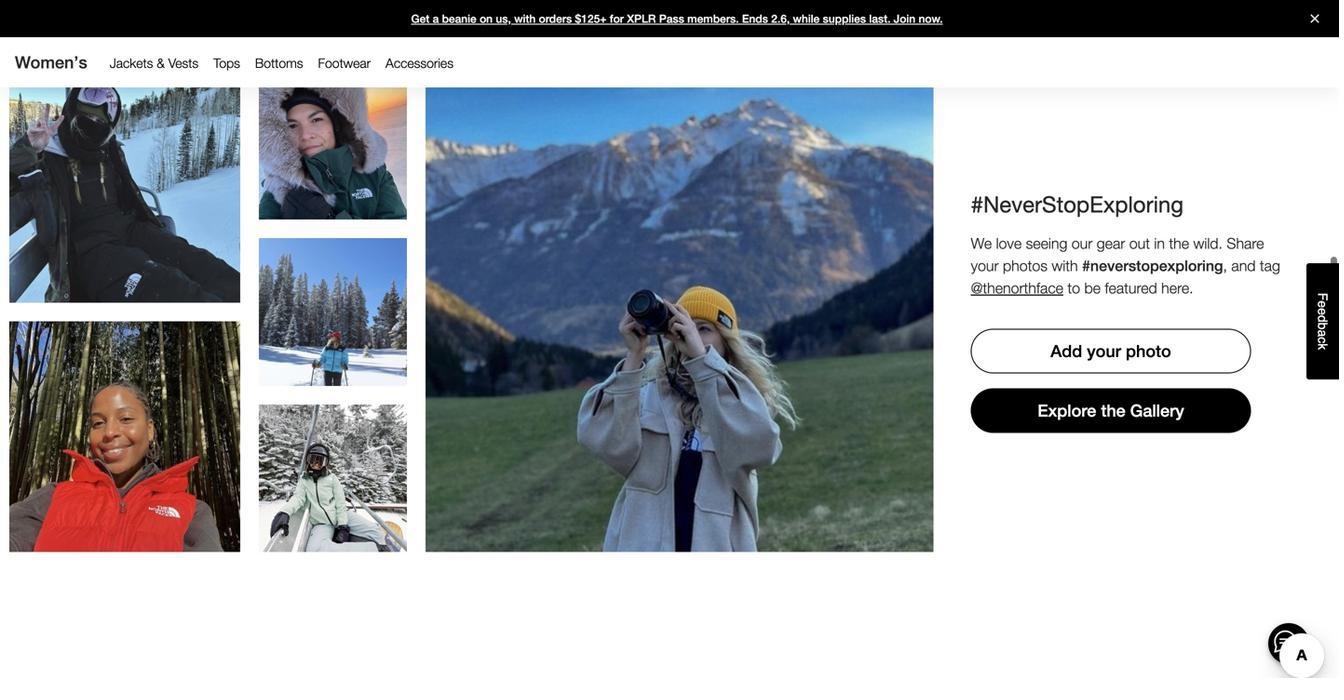 Task type: locate. For each thing, give the bounding box(es) containing it.
shop the look button for @abbykrage
[[276, 312, 390, 343]]

0 vertical spatial a
[[433, 12, 439, 25]]

shop down @belviealchemy
[[83, 452, 115, 467]]

shop the look button
[[276, 171, 390, 201], [68, 191, 182, 228], [276, 312, 390, 343], [623, 349, 736, 386], [68, 441, 182, 478], [276, 478, 390, 509]]

shop down @hechols1121
[[83, 202, 115, 217]]

looking fly wearing my north face dragline bibs at powder mountain, utah! image
[[9, 69, 240, 300]]

1 horizontal spatial a
[[1315, 330, 1330, 337]]

e up b
[[1315, 308, 1330, 316]]

the left the gallery
[[1101, 399, 1125, 418]]

@elsieofthenorth
[[271, 139, 395, 159]]

k
[[1315, 344, 1330, 350]]

shop for @belviealchemy
[[83, 452, 115, 467]]

on
[[480, 12, 493, 25]]

a right get
[[433, 12, 439, 25]]

shop the look down '@sammyblizzz'
[[291, 486, 375, 501]]

pass
[[659, 12, 684, 25]]

women's
[[15, 53, 87, 72]]

shop the look button down @abbykrage
[[276, 312, 390, 343]]

@thenorthface link
[[971, 277, 1063, 294]]

c
[[1315, 337, 1330, 344]]

with right us,
[[514, 12, 536, 25]]

bottoms
[[255, 55, 303, 71]]

shop the look button down @komplikacia
[[623, 349, 736, 386]]

look down @elsieofthenorth
[[349, 178, 375, 194]]

love
[[996, 232, 1022, 250]]

look down @hechols1121
[[141, 202, 167, 217]]

seeing
[[1026, 232, 1067, 250]]

accessories button
[[378, 51, 461, 75]]

shop the look button for @hechols1121
[[68, 191, 182, 228]]

shop
[[291, 178, 323, 194], [83, 202, 115, 217], [291, 320, 323, 335], [638, 360, 669, 375], [83, 452, 115, 467], [291, 486, 323, 501]]

we love seeing our gear out in the wild. share your photos with
[[971, 232, 1264, 272]]

your down we
[[971, 254, 999, 272]]

1 vertical spatial with
[[1052, 254, 1078, 272]]

shop down @komplikacia
[[638, 360, 669, 375]]

shop the look down @komplikacia
[[638, 360, 721, 375]]

photos
[[1003, 254, 1048, 272]]

shop the look button down '@sammyblizzz'
[[276, 478, 390, 509]]

bottoms button
[[248, 51, 311, 75]]

tops
[[213, 55, 240, 71]]

18
[[672, 262, 687, 277]]

🌬️the north wind made sure it was a cold sunrise but the best one of 2024 so far 💛🌞
with the winds gusting to 60 mph, stay warm out there.
.
.
.
#northwind #beringsea #seaice #inupiaq #thealaskalife #naturalakbeauty #peopleofalaska #lifebelowzero #sheisthewild #heralaskalife #traditionaltattoo (someday✨) #peopleofthearctic #thenorthface #rrawimpact image
[[259, 69, 407, 217]]

@abbykrage
[[287, 280, 379, 300]]

shop down @elsieofthenorth
[[291, 178, 323, 194]]

shop down @abbykrage
[[291, 320, 323, 335]]

share
[[1227, 232, 1264, 250]]

look down @belviealchemy
[[141, 452, 167, 467]]

footwear button
[[311, 51, 378, 75]]

e up d
[[1315, 301, 1330, 308]]

the down @komplikacia
[[673, 360, 692, 375]]

with up the "to" at the top right of the page
[[1052, 254, 1078, 272]]

ends
[[742, 12, 768, 25]]

the right in
[[1169, 232, 1189, 250]]

look
[[349, 178, 375, 194], [141, 202, 167, 217], [349, 320, 375, 335], [696, 360, 721, 375], [141, 452, 167, 467], [349, 486, 375, 501]]

e
[[1315, 301, 1330, 308], [1315, 308, 1330, 316]]

0 vertical spatial with
[[514, 12, 536, 25]]

with
[[514, 12, 536, 25], [1052, 254, 1078, 272]]

shop the look for @belviealchemy
[[83, 452, 167, 467]]

look down @abbykrage
[[349, 320, 375, 335]]

add your photo button
[[971, 326, 1251, 371]]

started the year in the snow image
[[259, 236, 407, 384]]

@belviealchemy
[[65, 395, 185, 415]]

in
[[1154, 232, 1165, 250]]

our
[[1072, 232, 1093, 250]]

a up k
[[1315, 330, 1330, 337]]

your right add
[[1087, 339, 1121, 359]]

shop the look button for @sammyblizzz
[[276, 478, 390, 509]]

shop the look button down @elsieofthenorth
[[276, 171, 390, 201]]

shop down '@sammyblizzz'
[[291, 486, 323, 501]]

382
[[322, 113, 344, 129]]

shop the look button down @belviealchemy
[[68, 441, 182, 478]]

@thenorthface
[[971, 277, 1063, 294]]

orders
[[539, 12, 572, 25]]

get a beanie on us, with orders $125+ for xplr pass members. ends 2.6, while supplies last. join now.
[[411, 12, 943, 25]]

gear
[[1097, 232, 1125, 250]]

accessories
[[386, 55, 453, 71]]

shop the look down @abbykrage
[[291, 320, 375, 335]]

your inside we love seeing our gear out in the wild. share your photos with
[[971, 254, 999, 272]]

1 e from the top
[[1315, 301, 1330, 308]]

0 horizontal spatial your
[[971, 254, 999, 272]]

the
[[326, 178, 345, 194], [118, 202, 137, 217], [1169, 232, 1189, 250], [326, 320, 345, 335], [673, 360, 692, 375], [1101, 399, 1125, 418], [118, 452, 137, 467], [326, 486, 345, 501]]

0 horizontal spatial with
[[514, 12, 536, 25]]

with inside we love seeing our gear out in the wild. share your photos with
[[1052, 254, 1078, 272]]

back on board 🤠 image
[[259, 402, 407, 550]]

we
[[971, 232, 992, 250]]

look for @hechols1121
[[141, 202, 167, 217]]

the inside we love seeing our gear out in the wild. share your photos with
[[1169, 232, 1189, 250]]

now.
[[919, 12, 943, 25]]

shop the look
[[291, 178, 375, 194], [83, 202, 167, 217], [291, 320, 375, 335], [638, 360, 721, 375], [83, 452, 167, 467], [291, 486, 375, 501]]

us,
[[496, 12, 511, 25]]

a inside button
[[1315, 330, 1330, 337]]

1 horizontal spatial with
[[1052, 254, 1078, 272]]

0 vertical spatial your
[[971, 254, 999, 272]]

your
[[971, 254, 999, 272], [1087, 339, 1121, 359]]

explore
[[1038, 399, 1096, 418]]

shop for @sammyblizzz
[[291, 486, 323, 501]]

#neverstopexploring
[[1082, 254, 1223, 272]]

1 vertical spatial your
[[1087, 339, 1121, 359]]

2 e from the top
[[1315, 308, 1330, 316]]

look for @belviealchemy
[[141, 452, 167, 467]]

1 horizontal spatial your
[[1087, 339, 1121, 359]]

shop for @abbykrage
[[291, 320, 323, 335]]

shop the look button down @hechols1121
[[68, 191, 182, 228]]

for
[[610, 12, 624, 25]]

wild.
[[1193, 232, 1223, 250]]

out
[[1129, 232, 1150, 250]]

look down '@sammyblizzz'
[[349, 486, 375, 501]]

explore the gallery link
[[971, 386, 1251, 431]]

a
[[433, 12, 439, 25], [1315, 330, 1330, 337]]

shop the look down @belviealchemy
[[83, 452, 167, 467]]

shop the look down @hechols1121
[[83, 202, 167, 217]]

1 vertical spatial a
[[1315, 330, 1330, 337]]

last.
[[869, 12, 891, 25]]



Task type: vqa. For each thing, say whether or not it's contained in the screenshot.
Look corresponding to @Hechols1121
yes



Task type: describe. For each thing, give the bounding box(es) containing it.
$125+
[[575, 12, 607, 25]]

while
[[793, 12, 820, 25]]

members.
[[687, 12, 739, 25]]

the down @abbykrage
[[326, 320, 345, 335]]

photo
[[1126, 339, 1171, 359]]

jackets
[[110, 55, 153, 71]]

join
[[894, 12, 915, 25]]

get
[[411, 12, 430, 25]]

the down @elsieofthenorth
[[326, 178, 345, 194]]

here.
[[1161, 277, 1193, 294]]

add
[[1051, 339, 1082, 359]]

@hechols1121
[[69, 145, 181, 165]]

the down @belviealchemy
[[118, 452, 137, 467]]

jackets & vests
[[110, 55, 198, 71]]

tag
[[1260, 254, 1280, 272]]

look for @abbykrage
[[349, 320, 375, 335]]

look for @sammyblizzz
[[349, 486, 375, 501]]

#neverstopexploring
[[971, 188, 1184, 215]]

f e e d b a c k
[[1315, 293, 1330, 350]]

,
[[1223, 254, 1227, 272]]

@komplikacia
[[628, 302, 731, 322]]

🚨 that time of the year, allready here 🚨
.
.
.
#slovakgirl #mountain #snow #winter #nature #travel #beautifuldestinations #austria image
[[426, 69, 934, 550]]

and
[[1231, 254, 1256, 272]]

d
[[1315, 316, 1330, 323]]

explore the gallery
[[1038, 399, 1184, 418]]

shop the look for @hechols1121
[[83, 202, 167, 217]]

@sammyblizzz
[[278, 447, 388, 467]]

#neverstopexploring , and tag @thenorthface to be featured here.
[[971, 254, 1280, 294]]

close image
[[1303, 14, 1327, 23]]

vests
[[168, 55, 198, 71]]

f
[[1315, 293, 1330, 301]]

shop for @hechols1121
[[83, 202, 115, 217]]

0 horizontal spatial a
[[433, 12, 439, 25]]

supplies
[[823, 12, 866, 25]]

add your photo
[[1051, 339, 1171, 359]]

shop the look button for @belviealchemy
[[68, 441, 182, 478]]

your inside button
[[1087, 339, 1121, 359]]

gallery
[[1130, 399, 1184, 418]]

shop the look down @elsieofthenorth
[[291, 178, 375, 194]]

featured
[[1105, 277, 1157, 294]]

b
[[1315, 323, 1330, 330]]

me 🤝🏾 nature 

🌳🐞🌊🌀☀️ 🍂 🎧🥾 image
[[9, 319, 240, 550]]

tops button
[[206, 51, 248, 75]]

&
[[157, 55, 165, 71]]

xplr
[[627, 12, 656, 25]]

get a beanie on us, with orders $125+ for xplr pass members. ends 2.6, while supplies last. join now. link
[[0, 0, 1339, 37]]

footwear
[[318, 55, 371, 71]]

beanie
[[442, 12, 477, 25]]

shop the look for @abbykrage
[[291, 320, 375, 335]]

2.6,
[[771, 12, 790, 25]]

f e e d b a c k button
[[1306, 264, 1339, 380]]

jackets & vests button
[[102, 51, 206, 75]]

look down @komplikacia
[[696, 360, 721, 375]]

to
[[1067, 277, 1080, 294]]

be
[[1084, 277, 1101, 294]]

the down '@sammyblizzz'
[[326, 486, 345, 501]]

the down @hechols1121
[[118, 202, 137, 217]]

shop the look for @sammyblizzz
[[291, 486, 375, 501]]



